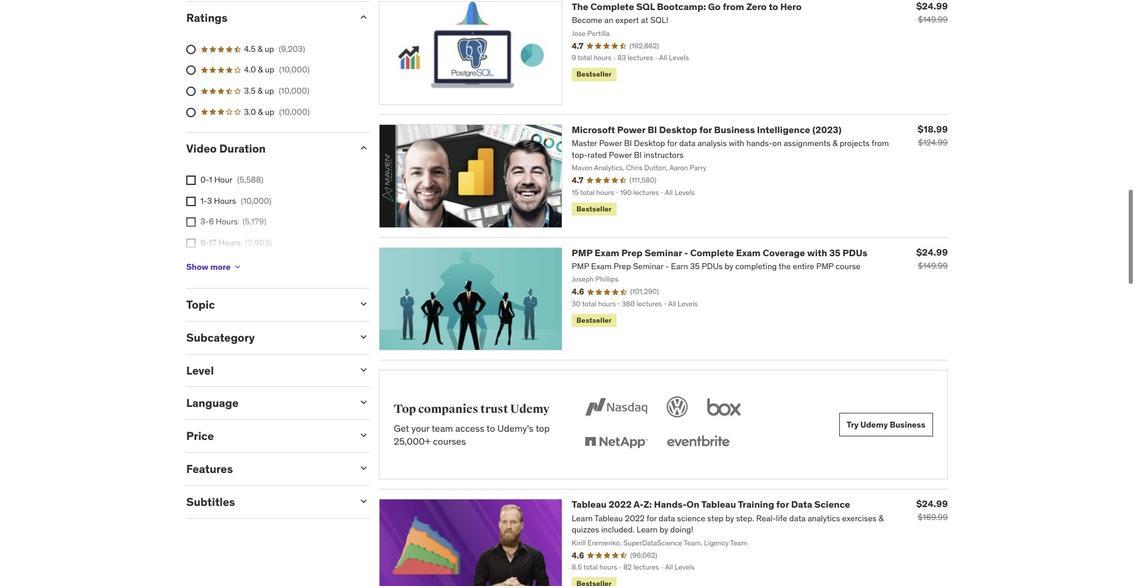 Task type: describe. For each thing, give the bounding box(es) containing it.
go
[[708, 1, 721, 12]]

business inside try udemy business link
[[890, 420, 925, 430]]

4.5
[[244, 44, 256, 54]]

17+ hours
[[200, 258, 237, 269]]

0 vertical spatial business
[[714, 124, 755, 135]]

show more button
[[186, 255, 242, 279]]

$124.99
[[918, 137, 948, 148]]

$18.99 $124.99
[[918, 123, 948, 148]]

ratings button
[[186, 11, 348, 25]]

from
[[723, 1, 744, 12]]

seminar
[[645, 247, 682, 259]]

top
[[536, 423, 550, 434]]

$18.99
[[918, 123, 948, 135]]

video duration button
[[186, 142, 348, 156]]

hero
[[780, 1, 802, 12]]

(10,000) for 3.0 & up (10,000)
[[279, 106, 310, 117]]

up for 3.0 & up
[[265, 106, 274, 117]]

subcategory
[[186, 331, 255, 345]]

show
[[186, 261, 208, 272]]

topic button
[[186, 298, 348, 312]]

hands-
[[654, 499, 687, 511]]

(9,203)
[[279, 44, 305, 54]]

1 vertical spatial for
[[776, 499, 789, 511]]

try udemy business
[[847, 420, 925, 430]]

pdus
[[843, 247, 867, 259]]

(2,903)
[[245, 237, 272, 248]]

25,000+
[[394, 436, 431, 448]]

video
[[186, 142, 217, 156]]

hours right 17+ at the top left of page
[[215, 258, 237, 269]]

your
[[411, 423, 429, 434]]

hour
[[214, 174, 232, 185]]

volkswagen image
[[664, 395, 690, 421]]

top companies trust udemy get your team access to udemy's top 25,000+ courses
[[394, 402, 550, 448]]

subtitles button
[[186, 495, 348, 509]]

(5,179)
[[243, 216, 266, 227]]

nasdaq image
[[582, 395, 650, 421]]

$149.99 for the complete sql bootcamp: go from zero to hero
[[918, 14, 948, 25]]

3.0
[[244, 106, 256, 117]]

2 tableau from the left
[[701, 499, 736, 511]]

1 exam from the left
[[595, 247, 619, 259]]

tableau 2022 a-z: hands-on tableau training for data science
[[572, 499, 850, 511]]

hours for 1-3 hours
[[214, 195, 236, 206]]

small image for features
[[358, 463, 370, 474]]

hours for 6-17 hours
[[218, 237, 241, 248]]

subcategory button
[[186, 331, 348, 345]]

up for 3.5 & up
[[265, 85, 274, 96]]

video duration
[[186, 142, 266, 156]]

the complete sql bootcamp: go from zero to hero link
[[572, 1, 802, 12]]

& for 3.0
[[258, 106, 263, 117]]

small image for level
[[358, 364, 370, 376]]

4.0
[[244, 64, 256, 75]]

features button
[[186, 462, 348, 476]]

(10,000) for 4.0 & up (10,000)
[[279, 64, 310, 75]]

power
[[617, 124, 645, 135]]

0 horizontal spatial complete
[[590, 1, 634, 12]]

1 vertical spatial udemy
[[860, 420, 888, 430]]

0-
[[200, 174, 209, 185]]

small image for topic
[[358, 298, 370, 310]]

team
[[432, 423, 453, 434]]

6-17 hours (2,903)
[[200, 237, 272, 248]]

coverage
[[763, 247, 805, 259]]

1
[[209, 174, 212, 185]]

pmp exam prep seminar - complete exam coverage with 35 pdus
[[572, 247, 867, 259]]

more
[[210, 261, 231, 272]]

-
[[684, 247, 688, 259]]

access
[[455, 423, 484, 434]]

courses
[[433, 436, 466, 448]]

topic
[[186, 298, 215, 312]]

$24.99 $149.99 for pmp exam prep seminar - complete exam coverage with 35 pdus
[[916, 246, 948, 271]]

small image for language
[[358, 397, 370, 409]]

0 horizontal spatial for
[[699, 124, 712, 135]]

try
[[847, 420, 858, 430]]

3.5 & up (10,000)
[[244, 85, 309, 96]]

companies
[[418, 402, 478, 417]]

(10,000) for 1-3 hours (10,000)
[[241, 195, 271, 206]]

show more
[[186, 261, 231, 272]]

& for 4.5
[[258, 44, 263, 54]]

get
[[394, 423, 409, 434]]

pmp
[[572, 247, 593, 259]]

17
[[209, 237, 216, 248]]



Task type: vqa. For each thing, say whether or not it's contained in the screenshot.
Yoga
no



Task type: locate. For each thing, give the bounding box(es) containing it.
3-
[[200, 216, 209, 227]]

(10,000) down (9,203)
[[279, 64, 310, 75]]

3
[[207, 195, 212, 206]]

35
[[829, 247, 840, 259]]

sql
[[636, 1, 655, 12]]

1 vertical spatial business
[[890, 420, 925, 430]]

xsmall image for 3-
[[186, 218, 196, 227]]

tableau 2022 a-z: hands-on tableau training for data science link
[[572, 499, 850, 511]]

2 vertical spatial $24.99
[[916, 498, 948, 510]]

1 horizontal spatial udemy
[[860, 420, 888, 430]]

exam left coverage
[[736, 247, 761, 259]]

xsmall image inside the show more 'button'
[[233, 262, 242, 272]]

language button
[[186, 396, 348, 410]]

2 & from the top
[[258, 64, 263, 75]]

small image
[[358, 142, 370, 154], [358, 298, 370, 310], [358, 364, 370, 376], [358, 430, 370, 442], [358, 463, 370, 474], [358, 496, 370, 507]]

tableau left 2022
[[572, 499, 607, 511]]

hours right 3
[[214, 195, 236, 206]]

training
[[738, 499, 774, 511]]

xsmall image left 6-
[[186, 239, 196, 248]]

udemy's
[[497, 423, 534, 434]]

2 small image from the top
[[358, 298, 370, 310]]

the complete sql bootcamp: go from zero to hero
[[572, 1, 802, 12]]

small image for video duration
[[358, 142, 370, 154]]

xsmall image
[[186, 218, 196, 227], [186, 239, 196, 248]]

$24.99 for pmp exam prep seminar - complete exam coverage with 35 pdus
[[916, 246, 948, 258]]

xsmall image left 1-
[[186, 197, 196, 206]]

tableau
[[572, 499, 607, 511], [701, 499, 736, 511]]

with
[[807, 247, 827, 259]]

the
[[572, 1, 588, 12]]

science
[[814, 499, 850, 511]]

0 horizontal spatial to
[[486, 423, 495, 434]]

1 vertical spatial $24.99 $149.99
[[916, 246, 948, 271]]

xsmall image for 0-
[[186, 176, 196, 185]]

1 vertical spatial xsmall image
[[186, 197, 196, 206]]

duration
[[219, 142, 266, 156]]

trust
[[480, 402, 508, 417]]

up right 3.0
[[265, 106, 274, 117]]

to right 'zero'
[[769, 1, 778, 12]]

(2023)
[[812, 124, 842, 135]]

xsmall image for 6-
[[186, 239, 196, 248]]

3 & from the top
[[258, 85, 263, 96]]

box image
[[704, 395, 744, 421]]

xsmall image
[[186, 176, 196, 185], [186, 197, 196, 206], [233, 262, 242, 272]]

for
[[699, 124, 712, 135], [776, 499, 789, 511]]

1 horizontal spatial for
[[776, 499, 789, 511]]

udemy up top
[[510, 402, 550, 417]]

1 vertical spatial $149.99
[[918, 260, 948, 271]]

$169.99
[[918, 512, 948, 523]]

(5,588)
[[237, 174, 263, 185]]

small image for subtitles
[[358, 496, 370, 507]]

2 exam from the left
[[736, 247, 761, 259]]

1 & from the top
[[258, 44, 263, 54]]

0 vertical spatial complete
[[590, 1, 634, 12]]

2 vertical spatial small image
[[358, 397, 370, 409]]

$24.99 for the complete sql bootcamp: go from zero to hero
[[916, 0, 948, 12]]

1 vertical spatial to
[[486, 423, 495, 434]]

0 vertical spatial $24.99 $149.99
[[916, 0, 948, 25]]

0 vertical spatial $24.99
[[916, 0, 948, 12]]

0 horizontal spatial tableau
[[572, 499, 607, 511]]

up for 4.5 & up
[[265, 44, 274, 54]]

desktop
[[659, 124, 697, 135]]

up right 4.5
[[265, 44, 274, 54]]

xsmall image left 3-
[[186, 218, 196, 227]]

0 vertical spatial small image
[[358, 11, 370, 23]]

2 vertical spatial xsmall image
[[233, 262, 242, 272]]

6 small image from the top
[[358, 496, 370, 507]]

1 horizontal spatial exam
[[736, 247, 761, 259]]

for left data
[[776, 499, 789, 511]]

bi
[[648, 124, 657, 135]]

up right 4.0
[[265, 64, 274, 75]]

2022
[[609, 499, 632, 511]]

subtitles
[[186, 495, 235, 509]]

1 small image from the top
[[358, 142, 370, 154]]

(10,000) down 4.0 & up (10,000)
[[279, 85, 309, 96]]

features
[[186, 462, 233, 476]]

4 & from the top
[[258, 106, 263, 117]]

0-1 hour (5,588)
[[200, 174, 263, 185]]

$149.99
[[918, 14, 948, 25], [918, 260, 948, 271]]

$24.99 $169.99
[[916, 498, 948, 523]]

business right try
[[890, 420, 925, 430]]

xsmall image for 1-
[[186, 197, 196, 206]]

0 vertical spatial xsmall image
[[186, 218, 196, 227]]

0 vertical spatial xsmall image
[[186, 176, 196, 185]]

5 small image from the top
[[358, 463, 370, 474]]

complete right -
[[690, 247, 734, 259]]

3 small image from the top
[[358, 364, 370, 376]]

(10,000) for 3.5 & up (10,000)
[[279, 85, 309, 96]]

microsoft power bi desktop for business intelligence (2023) link
[[572, 124, 842, 135]]

(10,000) down the 3.5 & up (10,000)
[[279, 106, 310, 117]]

try udemy business link
[[839, 413, 933, 437]]

1-3 hours (10,000)
[[200, 195, 271, 206]]

0 horizontal spatial udemy
[[510, 402, 550, 417]]

0 vertical spatial udemy
[[510, 402, 550, 417]]

1 $24.99 from the top
[[916, 0, 948, 12]]

top
[[394, 402, 416, 417]]

0 vertical spatial for
[[699, 124, 712, 135]]

udemy
[[510, 402, 550, 417], [860, 420, 888, 430]]

business left intelligence
[[714, 124, 755, 135]]

1 small image from the top
[[358, 11, 370, 23]]

1 horizontal spatial tableau
[[701, 499, 736, 511]]

1 vertical spatial xsmall image
[[186, 239, 196, 248]]

tableau right on
[[701, 499, 736, 511]]

data
[[791, 499, 812, 511]]

hours
[[214, 195, 236, 206], [216, 216, 238, 227], [218, 237, 241, 248], [215, 258, 237, 269]]

complete
[[590, 1, 634, 12], [690, 247, 734, 259]]

& for 3.5
[[258, 85, 263, 96]]

language
[[186, 396, 239, 410]]

a-
[[633, 499, 643, 511]]

& right 4.0
[[258, 64, 263, 75]]

1-
[[200, 195, 207, 206]]

up
[[265, 44, 274, 54], [265, 64, 274, 75], [265, 85, 274, 96], [265, 106, 274, 117]]

2 xsmall image from the top
[[186, 239, 196, 248]]

small image for price
[[358, 430, 370, 442]]

1 vertical spatial complete
[[690, 247, 734, 259]]

exam
[[595, 247, 619, 259], [736, 247, 761, 259]]

4 up from the top
[[265, 106, 274, 117]]

netapp image
[[582, 430, 650, 456]]

zero
[[746, 1, 767, 12]]

4 small image from the top
[[358, 430, 370, 442]]

1 vertical spatial small image
[[358, 331, 370, 343]]

eventbrite image
[[664, 430, 732, 456]]

1 horizontal spatial business
[[890, 420, 925, 430]]

3.0 & up (10,000)
[[244, 106, 310, 117]]

intelligence
[[757, 124, 810, 135]]

1 horizontal spatial to
[[769, 1, 778, 12]]

hours right 6
[[216, 216, 238, 227]]

&
[[258, 44, 263, 54], [258, 64, 263, 75], [258, 85, 263, 96], [258, 106, 263, 117]]

(10,000) up (5,179)
[[241, 195, 271, 206]]

3 $24.99 from the top
[[916, 498, 948, 510]]

up for 4.0 & up
[[265, 64, 274, 75]]

up right 3.5
[[265, 85, 274, 96]]

for right desktop
[[699, 124, 712, 135]]

price button
[[186, 429, 348, 443]]

1 $24.99 $149.99 from the top
[[916, 0, 948, 25]]

to inside 'top companies trust udemy get your team access to udemy's top 25,000+ courses'
[[486, 423, 495, 434]]

2 small image from the top
[[358, 331, 370, 343]]

microsoft power bi desktop for business intelligence (2023)
[[572, 124, 842, 135]]

$24.99 for tableau 2022 a-z: hands-on tableau training for data science
[[916, 498, 948, 510]]

1 vertical spatial $24.99
[[916, 246, 948, 258]]

z:
[[643, 499, 652, 511]]

level
[[186, 363, 214, 378]]

3.5
[[244, 85, 256, 96]]

$24.99 $149.99 for the complete sql bootcamp: go from zero to hero
[[916, 0, 948, 25]]

(10,000)
[[279, 64, 310, 75], [279, 85, 309, 96], [279, 106, 310, 117], [241, 195, 271, 206]]

$24.99 $149.99
[[916, 0, 948, 25], [916, 246, 948, 271]]

bootcamp:
[[657, 1, 706, 12]]

& right 3.5
[[258, 85, 263, 96]]

0 vertical spatial to
[[769, 1, 778, 12]]

small image
[[358, 11, 370, 23], [358, 331, 370, 343], [358, 397, 370, 409]]

$149.99 for pmp exam prep seminar - complete exam coverage with 35 pdus
[[918, 260, 948, 271]]

3 small image from the top
[[358, 397, 370, 409]]

xsmall image left 0- at top
[[186, 176, 196, 185]]

price
[[186, 429, 214, 443]]

0 horizontal spatial exam
[[595, 247, 619, 259]]

& right 3.0
[[258, 106, 263, 117]]

& right 4.5
[[258, 44, 263, 54]]

hours right 17
[[218, 237, 241, 248]]

$24.99
[[916, 0, 948, 12], [916, 246, 948, 258], [916, 498, 948, 510]]

1 $149.99 from the top
[[918, 14, 948, 25]]

small image for subcategory
[[358, 331, 370, 343]]

1 tableau from the left
[[572, 499, 607, 511]]

1 up from the top
[[265, 44, 274, 54]]

level button
[[186, 363, 348, 378]]

0 horizontal spatial business
[[714, 124, 755, 135]]

udemy inside 'top companies trust udemy get your team access to udemy's top 25,000+ courses'
[[510, 402, 550, 417]]

complete right the
[[590, 1, 634, 12]]

exam right pmp
[[595, 247, 619, 259]]

2 $149.99 from the top
[[918, 260, 948, 271]]

3-6 hours (5,179)
[[200, 216, 266, 227]]

2 $24.99 from the top
[[916, 246, 948, 258]]

& for 4.0
[[258, 64, 263, 75]]

2 $24.99 $149.99 from the top
[[916, 246, 948, 271]]

6-
[[200, 237, 209, 248]]

business
[[714, 124, 755, 135], [890, 420, 925, 430]]

small image for ratings
[[358, 11, 370, 23]]

1 horizontal spatial complete
[[690, 247, 734, 259]]

4.0 & up (10,000)
[[244, 64, 310, 75]]

2 up from the top
[[265, 64, 274, 75]]

1 xsmall image from the top
[[186, 218, 196, 227]]

hours for 3-6 hours
[[216, 216, 238, 227]]

xsmall image right more
[[233, 262, 242, 272]]

6
[[209, 216, 214, 227]]

udemy right try
[[860, 420, 888, 430]]

on
[[687, 499, 699, 511]]

microsoft
[[572, 124, 615, 135]]

to down trust
[[486, 423, 495, 434]]

17+
[[200, 258, 213, 269]]

pmp exam prep seminar - complete exam coverage with 35 pdus link
[[572, 247, 867, 259]]

3 up from the top
[[265, 85, 274, 96]]

0 vertical spatial $149.99
[[918, 14, 948, 25]]



